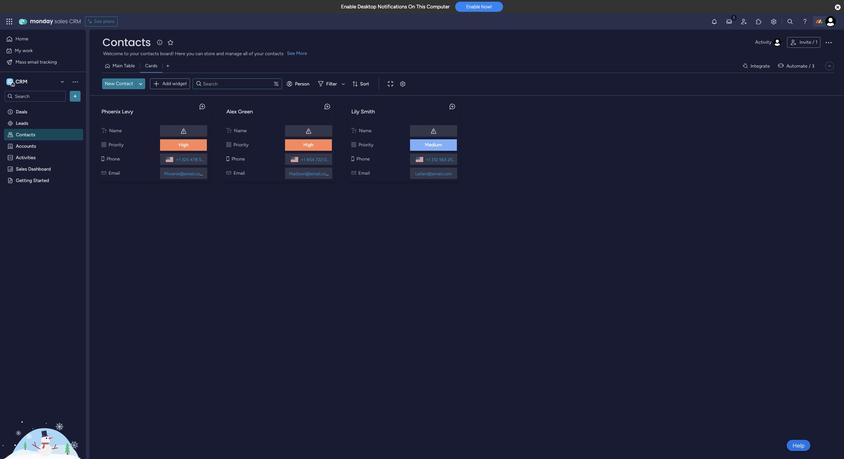 Task type: vqa. For each thing, say whether or not it's contained in the screenshot.
No. of employees
no



Task type: locate. For each thing, give the bounding box(es) containing it.
3
[[812, 63, 814, 69]]

2 +1 from the left
[[301, 157, 305, 162]]

+1 for green
[[301, 157, 305, 162]]

enable for enable desktop notifications on this computer
[[341, 4, 356, 10]]

3 name from the left
[[359, 128, 372, 134]]

0 horizontal spatial contacts
[[16, 132, 35, 137]]

email for lily
[[358, 170, 370, 176]]

0499
[[324, 157, 334, 162]]

your right 'of'
[[254, 51, 264, 57]]

notifications
[[378, 4, 407, 10]]

add
[[162, 81, 171, 87]]

your
[[130, 51, 139, 57], [254, 51, 264, 57]]

high up 325
[[179, 142, 189, 148]]

show board description image
[[156, 39, 164, 46]]

2 v2 status outline image from the left
[[226, 142, 231, 148]]

priority down phoenix levy
[[109, 142, 124, 148]]

help
[[793, 443, 805, 449]]

1 horizontal spatial high
[[303, 142, 313, 148]]

0 horizontal spatial phone
[[107, 156, 120, 162]]

search options image
[[274, 81, 279, 87]]

workspace selection element
[[6, 78, 28, 87]]

v2 mobile phone image for phoenix levy
[[102, 156, 104, 162]]

main table button
[[102, 61, 140, 71]]

1 priority from the left
[[109, 142, 124, 148]]

2 v2 mobile phone image from the left
[[226, 156, 229, 162]]

0 vertical spatial see
[[94, 19, 102, 24]]

3 v2 mobile phone image from the left
[[351, 156, 354, 162]]

1 +1 from the left
[[176, 157, 181, 162]]

0 horizontal spatial +1
[[176, 157, 181, 162]]

0 horizontal spatial v2 mobile phone image
[[102, 156, 104, 162]]

+1 for levy
[[176, 157, 181, 162]]

store
[[204, 51, 215, 57]]

1 v2 mobile phone image from the left
[[102, 156, 104, 162]]

0 horizontal spatial v2 status outline image
[[102, 142, 106, 148]]

1 horizontal spatial +1
[[301, 157, 305, 162]]

phone
[[107, 156, 120, 162], [232, 156, 245, 162], [356, 156, 370, 162]]

1 horizontal spatial your
[[254, 51, 264, 57]]

enable inside button
[[466, 4, 480, 10]]

1 v2 email column image from the left
[[102, 170, 106, 176]]

1 horizontal spatial see
[[287, 51, 295, 56]]

name right dapulse text column image
[[234, 128, 247, 134]]

contact
[[116, 81, 133, 87]]

to
[[124, 51, 129, 57]]

priority for smith
[[358, 142, 373, 148]]

1 v2 status outline image from the left
[[102, 142, 106, 148]]

0 horizontal spatial /
[[809, 63, 811, 69]]

phone for phoenix
[[107, 156, 120, 162]]

option
[[0, 106, 86, 107]]

sales
[[54, 18, 68, 25]]

0 vertical spatial contacts
[[102, 35, 151, 50]]

+1 left "312"
[[426, 157, 430, 162]]

enable desktop notifications on this computer
[[341, 4, 450, 10]]

1 horizontal spatial v2 email column image
[[351, 170, 356, 176]]

of
[[249, 51, 253, 57]]

contacts up to
[[102, 35, 151, 50]]

christina overa image
[[825, 16, 836, 27]]

see
[[94, 19, 102, 24], [287, 51, 295, 56]]

1 high from the left
[[179, 142, 189, 148]]

/
[[812, 39, 814, 45], [809, 63, 811, 69]]

1 horizontal spatial priority
[[233, 142, 249, 148]]

your right to
[[130, 51, 139, 57]]

see more link
[[286, 50, 308, 57]]

levy
[[122, 108, 133, 115]]

v2 email column image
[[102, 170, 106, 176], [351, 170, 356, 176]]

person button
[[284, 79, 313, 89]]

1 phone from the left
[[107, 156, 120, 162]]

2 horizontal spatial priority
[[358, 142, 373, 148]]

integrate
[[750, 63, 770, 69]]

email
[[109, 170, 120, 176], [233, 170, 245, 176], [358, 170, 370, 176]]

angle down image
[[139, 81, 142, 87]]

0 vertical spatial /
[[812, 39, 814, 45]]

1 horizontal spatial /
[[812, 39, 814, 45]]

2 horizontal spatial email
[[358, 170, 370, 176]]

1 contacts from the left
[[140, 51, 159, 57]]

monday
[[30, 18, 53, 25]]

high up 854
[[303, 142, 313, 148]]

enable left now!
[[466, 4, 480, 10]]

cards
[[145, 63, 157, 69]]

phoenix
[[102, 108, 121, 115]]

3 priority from the left
[[358, 142, 373, 148]]

1 your from the left
[[130, 51, 139, 57]]

312
[[431, 157, 438, 162]]

0 horizontal spatial crm
[[15, 79, 27, 85]]

+1 for smith
[[426, 157, 430, 162]]

enable left desktop
[[341, 4, 356, 10]]

563
[[439, 157, 446, 162]]

2 horizontal spatial +1
[[426, 157, 430, 162]]

add widget button
[[150, 79, 190, 89]]

dapulse text column image for phoenix levy
[[102, 128, 107, 134]]

crm right the workspace image
[[15, 79, 27, 85]]

see inside welcome to your contacts board! here you can store and manage all of your contacts see more
[[287, 51, 295, 56]]

1 horizontal spatial contacts
[[265, 51, 284, 57]]

medium
[[425, 142, 442, 148]]

getting
[[16, 178, 32, 183]]

0 horizontal spatial priority
[[109, 142, 124, 148]]

1 horizontal spatial name
[[234, 128, 247, 134]]

search everything image
[[787, 18, 793, 25]]

0 horizontal spatial name
[[109, 128, 122, 134]]

2 contacts from the left
[[265, 51, 284, 57]]

v2 status outline image
[[351, 142, 356, 148]]

crm
[[69, 18, 81, 25], [15, 79, 27, 85]]

green
[[238, 108, 253, 115]]

name for smith
[[359, 128, 372, 134]]

0 horizontal spatial see
[[94, 19, 102, 24]]

1 horizontal spatial v2 mobile phone image
[[226, 156, 229, 162]]

contacts up cards
[[140, 51, 159, 57]]

priority
[[109, 142, 124, 148], [233, 142, 249, 148], [358, 142, 373, 148]]

options image
[[824, 38, 833, 46]]

name
[[109, 128, 122, 134], [234, 128, 247, 134], [359, 128, 372, 134]]

1 horizontal spatial crm
[[69, 18, 81, 25]]

widget
[[172, 81, 187, 87]]

3 email from the left
[[358, 170, 370, 176]]

/ left the 1
[[812, 39, 814, 45]]

+1 312 563 2541
[[426, 157, 457, 162]]

1 vertical spatial see
[[287, 51, 295, 56]]

home button
[[4, 34, 72, 44]]

contacts
[[140, 51, 159, 57], [265, 51, 284, 57]]

priority for green
[[233, 142, 249, 148]]

name down lily smith
[[359, 128, 372, 134]]

+1
[[176, 157, 181, 162], [301, 157, 305, 162], [426, 157, 430, 162]]

2 dapulse text column image from the left
[[351, 128, 357, 134]]

2 email from the left
[[233, 170, 245, 176]]

0 horizontal spatial v2 email column image
[[102, 170, 106, 176]]

1 vertical spatial contacts
[[16, 132, 35, 137]]

workspace image
[[6, 78, 13, 86]]

apps image
[[755, 18, 762, 25]]

smith
[[361, 108, 375, 115]]

v2 search image
[[196, 80, 201, 88]]

1 horizontal spatial enable
[[466, 4, 480, 10]]

inbox image
[[726, 18, 732, 25]]

1 vertical spatial /
[[809, 63, 811, 69]]

+1 left 325
[[176, 157, 181, 162]]

see inside button
[[94, 19, 102, 24]]

sales dashboard
[[16, 166, 51, 172]]

see left plans
[[94, 19, 102, 24]]

enable now! button
[[455, 2, 503, 12]]

+1 left 854
[[301, 157, 305, 162]]

1 image
[[731, 14, 737, 21]]

1 horizontal spatial email
[[233, 170, 245, 176]]

contacts left "see more" 'link'
[[265, 51, 284, 57]]

madison@email.com
[[289, 171, 330, 176]]

workspace options image
[[72, 78, 79, 85]]

phoenix levy
[[102, 108, 133, 115]]

1 dapulse text column image from the left
[[102, 128, 107, 134]]

select product image
[[6, 18, 13, 25]]

2 horizontal spatial v2 mobile phone image
[[351, 156, 354, 162]]

priority right v2 status outline icon at the top of page
[[358, 142, 373, 148]]

dapulse text column image
[[102, 128, 107, 134], [351, 128, 357, 134]]

crm right sales
[[69, 18, 81, 25]]

contacts up accounts at the left of the page
[[16, 132, 35, 137]]

mass email tracking button
[[4, 57, 72, 68]]

dapulse text column image
[[226, 128, 232, 134]]

row group
[[92, 98, 841, 187]]

v2 status outline image for alex green
[[226, 142, 231, 148]]

leilani@email.com link
[[414, 171, 453, 176]]

here
[[175, 51, 185, 57]]

2 v2 email column image from the left
[[351, 170, 356, 176]]

1 vertical spatial crm
[[15, 79, 27, 85]]

1 horizontal spatial dapulse text column image
[[351, 128, 357, 134]]

0 horizontal spatial email
[[109, 170, 120, 176]]

dapulse text column image down phoenix
[[102, 128, 107, 134]]

0 horizontal spatial your
[[130, 51, 139, 57]]

options image
[[72, 93, 79, 100]]

2 priority from the left
[[233, 142, 249, 148]]

1 email from the left
[[109, 170, 120, 176]]

0 horizontal spatial dapulse text column image
[[102, 128, 107, 134]]

0 horizontal spatial enable
[[341, 4, 356, 10]]

name down phoenix levy
[[109, 128, 122, 134]]

/ inside invite / 1 button
[[812, 39, 814, 45]]

filter button
[[315, 79, 347, 89]]

notifications image
[[711, 18, 718, 25]]

1 horizontal spatial v2 status outline image
[[226, 142, 231, 148]]

3 +1 from the left
[[426, 157, 430, 162]]

0 horizontal spatial contacts
[[140, 51, 159, 57]]

3 phone from the left
[[356, 156, 370, 162]]

help button
[[787, 440, 810, 451]]

+1 312 563 2541 link
[[423, 155, 457, 164]]

list box containing deals
[[0, 105, 86, 277]]

0 horizontal spatial high
[[179, 142, 189, 148]]

v2 mobile phone image
[[102, 156, 104, 162], [226, 156, 229, 162], [351, 156, 354, 162]]

1 name from the left
[[109, 128, 122, 134]]

2 horizontal spatial phone
[[356, 156, 370, 162]]

priority down alex green
[[233, 142, 249, 148]]

2 name from the left
[[234, 128, 247, 134]]

my work button
[[4, 45, 72, 56]]

2 phone from the left
[[232, 156, 245, 162]]

2 horizontal spatial name
[[359, 128, 372, 134]]

activities
[[16, 155, 36, 160]]

deals
[[16, 109, 27, 115]]

contacts
[[102, 35, 151, 50], [16, 132, 35, 137]]

v2 status outline image
[[102, 142, 106, 148], [226, 142, 231, 148]]

dapulse text column image up v2 status outline icon at the top of page
[[351, 128, 357, 134]]

see left more
[[287, 51, 295, 56]]

list box
[[0, 105, 86, 277]]

manage
[[225, 51, 242, 57]]

1 horizontal spatial phone
[[232, 156, 245, 162]]

2 high from the left
[[303, 142, 313, 148]]

/ left 3
[[809, 63, 811, 69]]

dashboard
[[28, 166, 51, 172]]

5698
[[199, 157, 209, 162]]



Task type: describe. For each thing, give the bounding box(es) containing it.
row group containing phoenix levy
[[92, 98, 841, 187]]

phone for alex
[[232, 156, 245, 162]]

you
[[186, 51, 194, 57]]

2 your from the left
[[254, 51, 264, 57]]

add view image
[[166, 64, 169, 69]]

v2 status outline image for phoenix levy
[[102, 142, 106, 148]]

v2 mobile phone image for alex green
[[226, 156, 229, 162]]

emails settings image
[[770, 18, 777, 25]]

person
[[295, 81, 309, 87]]

email for phoenix
[[109, 170, 120, 176]]

automate
[[786, 63, 807, 69]]

325
[[182, 157, 189, 162]]

854
[[306, 157, 314, 162]]

add to favorites image
[[167, 39, 174, 46]]

monday sales crm
[[30, 18, 81, 25]]

autopilot image
[[778, 61, 784, 70]]

lottie animation image
[[0, 392, 86, 460]]

v2 email column image for lily smith
[[351, 170, 356, 176]]

board!
[[160, 51, 174, 57]]

and
[[216, 51, 224, 57]]

add widget
[[162, 81, 187, 87]]

my work
[[15, 48, 33, 53]]

computer
[[427, 4, 450, 10]]

new contact button
[[102, 79, 136, 89]]

email
[[27, 59, 39, 65]]

0 vertical spatial crm
[[69, 18, 81, 25]]

cards button
[[140, 61, 162, 71]]

alex
[[226, 108, 237, 115]]

+1 325 478 5698 link
[[173, 155, 209, 164]]

mass email tracking
[[15, 59, 57, 65]]

started
[[33, 178, 49, 183]]

high for alex green
[[303, 142, 313, 148]]

lottie animation element
[[0, 392, 86, 460]]

v2 mobile phone image for lily smith
[[351, 156, 354, 162]]

see plans button
[[85, 17, 117, 27]]

/ for 3
[[809, 63, 811, 69]]

collapse board header image
[[827, 63, 832, 69]]

arrow down image
[[339, 80, 347, 88]]

welcome to your contacts board! here you can store and manage all of your contacts see more
[[103, 51, 307, 57]]

phoenix@email.com
[[164, 171, 204, 176]]

welcome
[[103, 51, 123, 57]]

all
[[243, 51, 248, 57]]

priority for levy
[[109, 142, 124, 148]]

invite
[[800, 39, 811, 45]]

crm inside the workspace selection element
[[15, 79, 27, 85]]

help image
[[802, 18, 808, 25]]

my
[[15, 48, 21, 53]]

mass
[[15, 59, 26, 65]]

invite / 1
[[800, 39, 817, 45]]

sales
[[16, 166, 27, 172]]

sort
[[360, 81, 369, 87]]

activity button
[[752, 37, 784, 48]]

1
[[815, 39, 817, 45]]

2541
[[448, 157, 457, 162]]

activity
[[755, 39, 772, 45]]

Search in workspace field
[[14, 92, 56, 100]]

alex green
[[226, 108, 253, 115]]

Search field
[[201, 79, 256, 89]]

v2 email column image for phoenix levy
[[102, 170, 106, 176]]

Contacts field
[[101, 35, 153, 50]]

leilani@email.com
[[415, 171, 452, 176]]

getting started
[[16, 178, 49, 183]]

new contact
[[105, 81, 133, 87]]

high for phoenix levy
[[179, 142, 189, 148]]

work
[[22, 48, 33, 53]]

email for alex
[[233, 170, 245, 176]]

main table
[[113, 63, 135, 69]]

public board image
[[7, 177, 13, 184]]

contacts inside list box
[[16, 132, 35, 137]]

478
[[190, 157, 198, 162]]

invite members image
[[741, 18, 747, 25]]

this
[[416, 4, 425, 10]]

phone for lily
[[356, 156, 370, 162]]

lily
[[351, 108, 359, 115]]

leads
[[16, 120, 28, 126]]

/ for 1
[[812, 39, 814, 45]]

name for green
[[234, 128, 247, 134]]

automate / 3
[[786, 63, 814, 69]]

desktop
[[357, 4, 376, 10]]

now!
[[481, 4, 492, 10]]

dapulse integrations image
[[743, 64, 748, 69]]

name for levy
[[109, 128, 122, 134]]

filter
[[326, 81, 337, 87]]

+1 325 478 5698
[[176, 157, 209, 162]]

public dashboard image
[[7, 166, 13, 172]]

tracking
[[40, 59, 57, 65]]

new
[[105, 81, 115, 87]]

lily smith
[[351, 108, 375, 115]]

v2 email column image
[[226, 170, 231, 176]]

+1 854 722 0499 link
[[298, 155, 334, 164]]

table
[[124, 63, 135, 69]]

accounts
[[16, 143, 36, 149]]

home
[[15, 36, 28, 42]]

722
[[316, 157, 323, 162]]

more
[[296, 51, 307, 56]]

enable for enable now!
[[466, 4, 480, 10]]

see plans
[[94, 19, 114, 24]]

dapulse close image
[[835, 4, 841, 11]]

enable now!
[[466, 4, 492, 10]]

dapulse text column image for lily smith
[[351, 128, 357, 134]]

main
[[113, 63, 123, 69]]

1 horizontal spatial contacts
[[102, 35, 151, 50]]

+1 854 722 0499
[[301, 157, 334, 162]]

c
[[8, 79, 11, 85]]

on
[[408, 4, 415, 10]]



